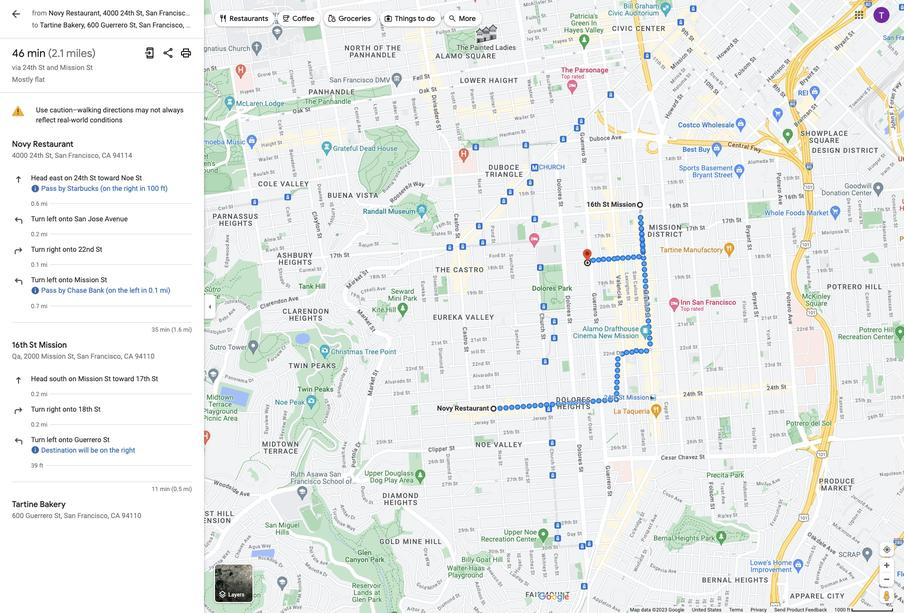 Task type: vqa. For each thing, say whether or not it's contained in the screenshot.
 icon for New York
no



Task type: locate. For each thing, give the bounding box(es) containing it.
footer inside google maps element
[[630, 607, 834, 614]]

0 vertical spatial 0.2
[[31, 231, 39, 238]]

min right 46
[[27, 47, 46, 61]]

) inside '46 min ( 2.1 miles ) via 24th st and mission st mostly flat'
[[92, 47, 96, 61]]

guerrero down restaurant,
[[101, 21, 128, 29]]

san inside 16th st mission qa, 2000 mission st, san francisco, ca 94110
[[77, 352, 89, 360]]

4000 inside 'novy restaurant 4000 24th st, san francisco, ca 94114'
[[12, 152, 28, 160]]

from
[[32, 9, 47, 17]]

restaurants
[[230, 14, 268, 23]]

0 vertical spatial 0.2 mi
[[31, 231, 48, 238]]

to down from
[[32, 21, 38, 29]]

st left and
[[38, 64, 45, 72]]

) right 1.6
[[190, 326, 192, 333]]

2 vertical spatial information tooltip
[[31, 447, 40, 454]]

( up and
[[48, 47, 52, 61]]

the right bank
[[118, 287, 128, 295]]

mi right 0.5
[[183, 486, 190, 493]]

0 vertical spatial by
[[58, 185, 66, 193]]

0 vertical spatial )
[[92, 47, 96, 61]]

2 vertical spatial (
[[171, 486, 173, 493]]

mi right "0.6"
[[41, 201, 48, 208]]

onto for guerrero st
[[59, 436, 73, 444]]

information tooltip up "0.6"
[[31, 185, 40, 192]]

use caution–walking directions may not always reflect real-world conditions image
[[12, 105, 24, 117]]

mission right 2000
[[41, 352, 66, 360]]

right up 0.1 mi
[[47, 246, 61, 254]]

ft right 1000
[[847, 608, 850, 613]]

guerrero for left
[[74, 436, 101, 444]]

2 vertical spatial the
[[109, 446, 119, 454]]

qa,
[[12, 352, 22, 360]]

0.2 for mission
[[31, 421, 39, 428]]

bakery,
[[63, 21, 85, 29]]

1 horizontal spatial ft
[[847, 608, 850, 613]]

0.1
[[31, 262, 39, 269], [149, 287, 158, 295]]

left down 0.1 mi
[[47, 276, 57, 284]]

0.2 up turn right onto 18th st
[[31, 391, 39, 398]]

data
[[641, 608, 651, 613]]

left for turn left onto guerrero st
[[47, 436, 57, 444]]

on right the south
[[69, 375, 76, 383]]

1 horizontal spatial 600
[[87, 21, 99, 29]]

0 horizontal spatial novy
[[12, 140, 31, 150]]

south
[[49, 375, 67, 383]]

st up 2000
[[29, 340, 37, 350]]

1 horizontal spatial 94114
[[203, 9, 223, 17]]

show street view coverage image
[[880, 589, 894, 604]]

0 horizontal spatial 600
[[12, 512, 24, 520]]

mi right 0.7
[[41, 303, 48, 310]]

3 0.2 from the top
[[31, 421, 39, 428]]

4 turn from the top
[[31, 405, 45, 413]]

send product feedback button
[[774, 607, 827, 614]]

0.6
[[31, 201, 39, 208]]

0 horizontal spatial to
[[32, 21, 38, 29]]

94114 inside 'novy restaurant 4000 24th st, san francisco, ca 94114'
[[113, 152, 132, 160]]

ft
[[39, 462, 43, 469], [847, 608, 850, 613]]

footer
[[630, 607, 834, 614]]

0 vertical spatial information tooltip
[[31, 185, 40, 192]]

head left the south
[[31, 375, 47, 383]]

1 vertical spatial )
[[190, 326, 192, 333]]

pass for left
[[41, 287, 57, 295]]

1 0.2 from the top
[[31, 231, 39, 238]]

mission inside '46 min ( 2.1 miles ) via 24th st and mission st mostly flat'
[[60, 64, 84, 72]]

ft for 39 ft
[[39, 462, 43, 469]]

tartine down from
[[40, 21, 62, 29]]

2000
[[24, 352, 39, 360]]

guerrero up destination will be on the right
[[74, 436, 101, 444]]

toward up pass by starbucks (on the right in 100 ft) at left top
[[98, 174, 119, 182]]

min right 11
[[160, 486, 170, 493]]

turn
[[31, 215, 45, 223], [31, 246, 45, 254], [31, 276, 45, 284], [31, 405, 45, 413], [31, 436, 45, 444]]

terms
[[729, 608, 743, 613]]

2 head from the top
[[31, 375, 47, 383]]

to
[[418, 14, 425, 23], [32, 21, 38, 29]]

( right the 35
[[171, 326, 173, 333]]

1 vertical spatial 0.2 mi
[[31, 391, 48, 398]]

0 vertical spatial pass
[[41, 185, 57, 193]]

st down miles
[[86, 64, 93, 72]]

(
[[48, 47, 52, 61], [171, 326, 173, 333], [171, 486, 173, 493]]

on
[[64, 174, 72, 182], [69, 375, 76, 383], [100, 446, 108, 454]]

4000 right restaurant,
[[103, 9, 119, 17]]

mission up 2000
[[39, 340, 67, 350]]

(on right bank
[[106, 287, 116, 295]]

mostly
[[12, 76, 33, 84]]

4000 down use caution–walking directions may not always reflect real-world conditions image
[[12, 152, 28, 160]]

head for mission
[[31, 375, 47, 383]]

head left east
[[31, 174, 47, 182]]

novy inside 'novy restaurant 4000 24th st, san francisco, ca 94114'
[[12, 140, 31, 150]]

to left the do
[[418, 14, 425, 23]]

pass up 0.7 mi
[[41, 287, 57, 295]]

0 vertical spatial guerrero
[[101, 21, 128, 29]]

) for 2.1
[[92, 47, 96, 61]]

show your location image
[[883, 546, 892, 555]]

guerrero
[[101, 21, 128, 29], [74, 436, 101, 444], [26, 512, 53, 520]]

600
[[87, 21, 99, 29], [12, 512, 24, 520]]

francisco, inside 'tartine bakery 600 guerrero st, san francisco, ca 94110'
[[77, 512, 109, 520]]

product
[[787, 608, 804, 613]]

( inside '46 min ( 2.1 miles ) via 24th st and mission st mostly flat'
[[48, 47, 52, 61]]

st right 18th
[[94, 405, 101, 413]]

11
[[152, 486, 158, 493]]

 restaurants
[[219, 13, 268, 24]]

francisco, inside 'novy restaurant 4000 24th st, san francisco, ca 94114'
[[68, 152, 100, 160]]

1 horizontal spatial 4000
[[103, 9, 119, 17]]

0.1 down turn right onto 22nd st
[[31, 262, 39, 269]]

footer containing map data ©2023 google
[[630, 607, 834, 614]]

1 vertical spatial guerrero
[[74, 436, 101, 444]]

0 vertical spatial 94114
[[203, 9, 223, 17]]

terms button
[[729, 607, 743, 614]]

)
[[92, 47, 96, 61], [190, 326, 192, 333], [190, 486, 192, 493]]

onto left 18th
[[63, 405, 77, 413]]

1 head from the top
[[31, 174, 47, 182]]

onto for san jose avenue
[[59, 215, 73, 223]]

2 vertical spatial min
[[160, 486, 170, 493]]

onto for 22nd st
[[63, 246, 77, 254]]

24th down restaurant
[[29, 152, 43, 160]]

privacy
[[751, 608, 767, 613]]

2 0.2 mi from the top
[[31, 391, 48, 398]]

and
[[47, 64, 58, 72]]

in
[[140, 185, 145, 193], [141, 287, 147, 295]]

turn for turn left onto san jose avenue
[[31, 215, 45, 223]]

in left 100 at the left of page
[[140, 185, 145, 193]]

toward
[[98, 174, 119, 182], [113, 375, 134, 383]]

mi
[[41, 201, 48, 208], [41, 231, 48, 238], [41, 262, 48, 269], [41, 303, 48, 310], [183, 326, 190, 333], [41, 391, 48, 398], [41, 421, 48, 428], [183, 486, 190, 493]]

turn for turn right onto 18th st
[[31, 405, 45, 413]]

via
[[12, 64, 21, 72]]

1 vertical spatial 4000
[[12, 152, 28, 160]]

0.2
[[31, 231, 39, 238], [31, 391, 39, 398], [31, 421, 39, 428]]

3 turn from the top
[[31, 276, 45, 284]]

onto for 18th st
[[63, 405, 77, 413]]

onto left the jose
[[59, 215, 73, 223]]

mission down 16th st mission qa, 2000 mission st, san francisco, ca 94110 at the bottom left of the page
[[78, 375, 103, 383]]

turn up destination
[[31, 436, 45, 444]]

1000 ft
[[834, 608, 850, 613]]

ft for 1000 ft
[[847, 608, 850, 613]]

min right the 35
[[160, 326, 170, 333]]

24th inside '46 min ( 2.1 miles ) via 24th st and mission st mostly flat'
[[23, 64, 37, 72]]

to inside the  things to do
[[418, 14, 425, 23]]

turn for turn right onto 22nd st
[[31, 246, 45, 254]]

ca inside 16th st mission qa, 2000 mission st, san francisco, ca 94110
[[124, 352, 133, 360]]

0.6 mi
[[31, 201, 48, 208]]

on right east
[[64, 174, 72, 182]]

novy right from
[[49, 9, 64, 17]]

mi up turn right onto 22nd st
[[41, 231, 48, 238]]

by down east
[[58, 185, 66, 193]]

zoom out image
[[883, 576, 891, 584]]

0 vertical spatial on
[[64, 174, 72, 182]]

pass
[[41, 185, 57, 193], [41, 287, 57, 295]]

1 horizontal spatial 0.1
[[149, 287, 158, 295]]

24th up starbucks on the left of the page
[[74, 174, 88, 182]]

right down the south
[[47, 405, 61, 413]]

onto up destination
[[59, 436, 73, 444]]

mi down turn right onto 18th st
[[41, 421, 48, 428]]

1 vertical spatial by
[[58, 287, 66, 295]]

1 pass from the top
[[41, 185, 57, 193]]

24th
[[120, 9, 134, 17], [23, 64, 37, 72], [29, 152, 43, 160], [74, 174, 88, 182]]

0 vertical spatial in
[[140, 185, 145, 193]]

information tooltip for pass by starbucks (on the right in 100 ft)
[[31, 185, 40, 192]]

0 horizontal spatial tartine
[[12, 500, 38, 510]]

 more
[[448, 13, 476, 24]]

st right 22nd
[[96, 246, 102, 254]]

left
[[47, 215, 57, 223], [47, 276, 57, 284], [129, 287, 140, 295], [47, 436, 57, 444]]

jose
[[88, 215, 103, 223]]

send product feedback
[[774, 608, 827, 613]]

mission down miles
[[60, 64, 84, 72]]

2 pass from the top
[[41, 287, 57, 295]]

0 horizontal spatial ft
[[39, 462, 43, 469]]

2 by from the top
[[58, 287, 66, 295]]

0 vertical spatial 600
[[87, 21, 99, 29]]

tartine left bakery
[[12, 500, 38, 510]]

1 vertical spatial 94114
[[113, 152, 132, 160]]

0.2 down turn right onto 18th st
[[31, 421, 39, 428]]

4000 inside from novy restaurant, 4000 24th st, san francisco, ca 94114 to tartine bakery, 600 guerrero st, san francisco, ca 94110
[[103, 9, 119, 17]]

google account: tyler black  
(blacklashes1000@gmail.com) image
[[874, 7, 890, 23]]

0.1 left mi)
[[149, 287, 158, 295]]

ft inside directions from novy restaurant, 4000 24th st, san francisco, ca 94114 to tartine bakery, 600 guerrero st, san francisco, ca 94110 region
[[39, 462, 43, 469]]

turn right onto 18th st
[[31, 405, 101, 413]]

google maps element
[[0, 0, 904, 614]]

francisco, inside 16th st mission qa, 2000 mission st, san francisco, ca 94110
[[91, 352, 122, 360]]

min inside '46 min ( 2.1 miles ) via 24th st and mission st mostly flat'
[[27, 47, 46, 61]]

1 vertical spatial (
[[171, 326, 173, 333]]

1 vertical spatial ft
[[847, 608, 850, 613]]

1 0.2 mi from the top
[[31, 231, 48, 238]]

0.1 mi
[[31, 262, 48, 269]]

1 vertical spatial tartine
[[12, 500, 38, 510]]

by for chase
[[58, 287, 66, 295]]

ca inside 'tartine bakery 600 guerrero st, san francisco, ca 94110'
[[111, 512, 120, 520]]

left down 0.6 mi
[[47, 215, 57, 223]]

0.2 down "0.6"
[[31, 231, 39, 238]]

things
[[395, 14, 416, 23]]

1 vertical spatial novy
[[12, 140, 31, 150]]

94114
[[203, 9, 223, 17], [113, 152, 132, 160]]

) right the 2.1
[[92, 47, 96, 61]]

0 vertical spatial head
[[31, 174, 47, 182]]

0.2 mi up turn right onto 18th st
[[31, 391, 48, 398]]

ft right 39
[[39, 462, 43, 469]]

st,
[[136, 9, 144, 17], [129, 21, 137, 29], [45, 152, 53, 160], [67, 352, 75, 360], [54, 512, 62, 520]]

1 vertical spatial 600
[[12, 512, 24, 520]]

map data ©2023 google
[[630, 608, 684, 613]]

toward for 16th st mission
[[113, 375, 134, 383]]

collapse side panel image
[[205, 301, 216, 312]]

mi right 1.6
[[183, 326, 190, 333]]

2 information tooltip from the top
[[31, 287, 40, 295]]

1 vertical spatial 0.1
[[149, 287, 158, 295]]

0 vertical spatial (
[[48, 47, 52, 61]]

24th right restaurant,
[[120, 9, 134, 17]]

) right 0.5
[[190, 486, 192, 493]]

1 vertical spatial 0.2
[[31, 391, 39, 398]]

0 vertical spatial toward
[[98, 174, 119, 182]]

on right be
[[100, 446, 108, 454]]

turn for turn left onto guerrero st
[[31, 436, 45, 444]]

turn down 0.1 mi
[[31, 276, 45, 284]]

st
[[38, 64, 45, 72], [86, 64, 93, 72], [90, 174, 96, 182], [136, 174, 142, 182], [96, 246, 102, 254], [101, 276, 107, 284], [29, 340, 37, 350], [104, 375, 111, 383], [152, 375, 158, 383], [94, 405, 101, 413], [103, 436, 110, 444]]

0 vertical spatial the
[[112, 185, 122, 193]]

onto left 22nd
[[63, 246, 77, 254]]

the right be
[[109, 446, 119, 454]]

(on
[[100, 185, 111, 193], [106, 287, 116, 295]]

turn up turn left onto guerrero st
[[31, 405, 45, 413]]

starbucks
[[67, 185, 99, 193]]

1 vertical spatial min
[[160, 326, 170, 333]]

directions
[[103, 106, 134, 114]]

ft)
[[161, 185, 168, 193]]

real-
[[57, 116, 71, 124]]

onto up chase
[[59, 276, 73, 284]]

24th right via
[[23, 64, 37, 72]]

0.2 mi up 0.1 mi
[[31, 231, 48, 238]]

1 vertical spatial on
[[69, 375, 76, 383]]

novy left restaurant
[[12, 140, 31, 150]]

information tooltip
[[31, 185, 40, 192], [31, 287, 40, 295], [31, 447, 40, 454]]

( right 11
[[171, 486, 173, 493]]

94114 left restaurants
[[203, 9, 223, 17]]

0 vertical spatial min
[[27, 47, 46, 61]]

1 vertical spatial information tooltip
[[31, 287, 40, 295]]

0.2 mi for mission
[[31, 421, 48, 428]]

st right 17th
[[152, 375, 158, 383]]

0 horizontal spatial 94114
[[113, 152, 132, 160]]

toward left 17th
[[113, 375, 134, 383]]

0 horizontal spatial 4000
[[12, 152, 28, 160]]

2 vertical spatial 0.2
[[31, 421, 39, 428]]

turn up 0.1 mi
[[31, 246, 45, 254]]

24th inside from novy restaurant, 4000 24th st, san francisco, ca 94114 to tartine bakery, 600 guerrero st, san francisco, ca 94110
[[120, 9, 134, 17]]

5 turn from the top
[[31, 436, 45, 444]]

by down turn left onto mission st
[[58, 287, 66, 295]]

2 vertical spatial 94110
[[122, 512, 141, 520]]

94110
[[197, 21, 216, 29], [135, 352, 155, 360], [122, 512, 141, 520]]

0 vertical spatial novy
[[49, 9, 64, 17]]

novy
[[49, 9, 64, 17], [12, 140, 31, 150]]

0 vertical spatial ft
[[39, 462, 43, 469]]

1 by from the top
[[58, 185, 66, 193]]

left up destination
[[47, 436, 57, 444]]

1 horizontal spatial tartine
[[40, 21, 62, 29]]

1 horizontal spatial novy
[[49, 9, 64, 17]]

head for 4000
[[31, 174, 47, 182]]

ca
[[193, 9, 202, 17], [186, 21, 195, 29], [102, 152, 111, 160], [124, 352, 133, 360], [111, 512, 120, 520]]

mission
[[60, 64, 84, 72], [74, 276, 99, 284], [39, 340, 67, 350], [41, 352, 66, 360], [78, 375, 103, 383]]

mi)
[[160, 287, 170, 295]]

2 vertical spatial 0.2 mi
[[31, 421, 48, 428]]

1 information tooltip from the top
[[31, 185, 40, 192]]

st up starbucks on the left of the page
[[90, 174, 96, 182]]

2 vertical spatial )
[[190, 486, 192, 493]]

always
[[162, 106, 184, 114]]

in left mi)
[[141, 287, 147, 295]]

3 0.2 mi from the top
[[31, 421, 48, 428]]

guerrero down bakery
[[26, 512, 53, 520]]

22nd
[[78, 246, 94, 254]]

turn down 0.6 mi
[[31, 215, 45, 223]]

4000
[[103, 9, 119, 17], [12, 152, 28, 160]]

information tooltip up 39
[[31, 447, 40, 454]]

94114 up the noe
[[113, 152, 132, 160]]

) for 0.5
[[190, 486, 192, 493]]

1 vertical spatial pass
[[41, 287, 57, 295]]

0 vertical spatial 4000
[[103, 9, 119, 17]]

main content
[[0, 0, 223, 614]]

guerrero inside 'tartine bakery 600 guerrero st, san francisco, ca 94110'
[[26, 512, 53, 520]]

1 vertical spatial head
[[31, 375, 47, 383]]

0 vertical spatial tartine
[[40, 21, 62, 29]]

©2023
[[652, 608, 667, 613]]

46
[[12, 47, 25, 61]]

pass down east
[[41, 185, 57, 193]]

states
[[707, 608, 722, 613]]

2 turn from the top
[[31, 246, 45, 254]]

2 vertical spatial guerrero
[[26, 512, 53, 520]]

0.2 mi
[[31, 231, 48, 238], [31, 391, 48, 398], [31, 421, 48, 428]]

18th
[[78, 405, 92, 413]]

1 vertical spatial 94110
[[135, 352, 155, 360]]

google
[[669, 608, 684, 613]]

the down the noe
[[112, 185, 122, 193]]

2.1
[[52, 47, 64, 61]]

information tooltip up 0.7
[[31, 287, 40, 295]]

st, inside 'tartine bakery 600 guerrero st, san francisco, ca 94110'
[[54, 512, 62, 520]]

st up pass by chase bank (on the left in 0.1 mi)
[[101, 276, 107, 284]]

600 inside 'tartine bakery 600 guerrero st, san francisco, ca 94110'
[[12, 512, 24, 520]]

1 vertical spatial toward
[[113, 375, 134, 383]]

(on down head east on 24th st toward noe st
[[100, 185, 111, 193]]

bank
[[89, 287, 104, 295]]

st, inside 16th st mission qa, 2000 mission st, san francisco, ca 94110
[[67, 352, 75, 360]]

francisco,
[[159, 9, 191, 17], [152, 21, 184, 29], [68, 152, 100, 160], [91, 352, 122, 360], [77, 512, 109, 520]]

1 turn from the top
[[31, 215, 45, 223]]

the
[[112, 185, 122, 193], [118, 287, 128, 295], [109, 446, 119, 454]]

1 horizontal spatial to
[[418, 14, 425, 23]]

3 information tooltip from the top
[[31, 447, 40, 454]]

tartine inside 'tartine bakery 600 guerrero st, san francisco, ca 94110'
[[12, 500, 38, 510]]

0.2 mi down turn right onto 18th st
[[31, 421, 48, 428]]

guerrero inside from novy restaurant, 4000 24th st, san francisco, ca 94114 to tartine bakery, 600 guerrero st, san francisco, ca 94110
[[101, 21, 128, 29]]

tartine inside from novy restaurant, 4000 24th st, san francisco, ca 94114 to tartine bakery, 600 guerrero st, san francisco, ca 94110
[[40, 21, 62, 29]]

world
[[71, 116, 88, 124]]

0.7
[[31, 303, 39, 310]]

0 vertical spatial 0.1
[[31, 262, 39, 269]]

0 vertical spatial 94110
[[197, 21, 216, 29]]



Task type: describe. For each thing, give the bounding box(es) containing it.
will
[[78, 446, 89, 454]]

turn right onto 22nd st
[[31, 246, 102, 254]]

turn left onto san jose avenue
[[31, 215, 128, 223]]

information tooltip for destination will be on the right
[[31, 447, 40, 454]]

94114 inside from novy restaurant, 4000 24th st, san francisco, ca 94114 to tartine bakery, 600 guerrero st, san francisco, ca 94110
[[203, 9, 223, 17]]

min for 35
[[160, 326, 170, 333]]

directions from novy restaurant, 4000 24th st, san francisco, ca 94114 to tartine bakery, 600 guerrero st, san francisco, ca 94110 region
[[0, 39, 204, 614]]

pass for east
[[41, 185, 57, 193]]

on for novy restaurant
[[64, 174, 72, 182]]

2 vertical spatial on
[[100, 446, 108, 454]]

coffee
[[292, 14, 314, 23]]

mission up chase
[[74, 276, 99, 284]]

tartine bakery 600 guerrero st, san francisco, ca 94110
[[12, 500, 141, 520]]


[[281, 13, 290, 24]]

conditions
[[90, 116, 122, 124]]

noe
[[121, 174, 134, 182]]


[[219, 13, 228, 24]]

1000 ft button
[[834, 608, 894, 613]]

head east on 24th st toward noe st
[[31, 174, 142, 182]]

on for 16th st mission
[[69, 375, 76, 383]]

st right the noe
[[136, 174, 142, 182]]

novy inside from novy restaurant, 4000 24th st, san francisco, ca 94114 to tartine bakery, 600 guerrero st, san francisco, ca 94110
[[49, 9, 64, 17]]

94110 inside 16th st mission qa, 2000 mission st, san francisco, ca 94110
[[135, 352, 155, 360]]

caution–walking
[[50, 106, 101, 114]]

left for turn left onto san jose avenue
[[47, 215, 57, 223]]

head south on mission st toward 17th st
[[31, 375, 158, 383]]

17th
[[136, 375, 150, 383]]

0.2 mi for 4000
[[31, 231, 48, 238]]

left left mi)
[[129, 287, 140, 295]]

0 horizontal spatial 0.1
[[31, 262, 39, 269]]

16th
[[12, 340, 28, 350]]

0.5
[[173, 486, 182, 493]]

restaurant
[[33, 140, 73, 150]]

be
[[90, 446, 98, 454]]

bakery
[[40, 500, 66, 510]]

 things to do
[[384, 13, 435, 24]]

 coffee
[[281, 13, 314, 24]]

layers
[[228, 592, 244, 599]]

guerrero for bakery
[[26, 512, 53, 520]]

reflect
[[36, 116, 56, 124]]

map
[[630, 608, 640, 613]]

novy restaurant 4000 24th st, san francisco, ca 94114
[[12, 140, 132, 160]]

39
[[31, 462, 38, 469]]

min for 11
[[160, 486, 170, 493]]

min for 46
[[27, 47, 46, 61]]

1.6
[[173, 326, 182, 333]]

right right be
[[121, 446, 135, 454]]

not
[[150, 106, 160, 114]]

( for 1.6
[[171, 326, 173, 333]]

united states button
[[692, 607, 722, 614]]

may
[[135, 106, 149, 114]]


[[327, 13, 336, 24]]

feedback
[[805, 608, 827, 613]]

mi up turn right onto 18th st
[[41, 391, 48, 398]]

st inside 16th st mission qa, 2000 mission st, san francisco, ca 94110
[[29, 340, 37, 350]]

miles
[[66, 47, 92, 61]]

main content containing 46 min
[[0, 0, 223, 614]]

24th inside 'novy restaurant 4000 24th st, san francisco, ca 94114'
[[29, 152, 43, 160]]

restaurant,
[[66, 9, 101, 17]]

94110 inside from novy restaurant, 4000 24th st, san francisco, ca 94114 to tartine bakery, 600 guerrero st, san francisco, ca 94110
[[197, 21, 216, 29]]


[[448, 13, 457, 24]]

onto for mission st
[[59, 276, 73, 284]]

11 min ( 0.5 mi )
[[152, 486, 192, 493]]

35
[[152, 326, 158, 333]]

46 min ( 2.1 miles ) via 24th st and mission st mostly flat
[[12, 47, 96, 84]]

chase
[[67, 287, 87, 295]]

1 vertical spatial (on
[[106, 287, 116, 295]]

san inside 'novy restaurant 4000 24th st, san francisco, ca 94114'
[[55, 152, 67, 160]]

16th st mission qa, 2000 mission st, san francisco, ca 94110
[[12, 340, 155, 360]]

100
[[147, 185, 159, 193]]

39 ft
[[31, 462, 43, 469]]

by for starbucks
[[58, 185, 66, 193]]

right down the noe
[[124, 185, 138, 193]]

35 min ( 1.6 mi )
[[152, 326, 192, 333]]

94110 inside 'tartine bakery 600 guerrero st, san francisco, ca 94110'
[[122, 512, 141, 520]]

from novy restaurant, 4000 24th st, san francisco, ca 94114 to tartine bakery, 600 guerrero st, san francisco, ca 94110
[[32, 9, 223, 29]]

information tooltip for pass by chase bank (on the left in 0.1 mi)
[[31, 287, 40, 295]]

destination will be on the right
[[41, 446, 135, 454]]

pass by starbucks (on the right in 100 ft)
[[41, 185, 168, 193]]


[[384, 13, 393, 24]]

left for turn left onto mission st
[[47, 276, 57, 284]]

use caution–walking directions may not always reflect real-world conditions
[[36, 106, 184, 124]]

2 0.2 from the top
[[31, 391, 39, 398]]

toward for novy restaurant
[[98, 174, 119, 182]]

united
[[692, 608, 706, 613]]

mi down turn right onto 22nd st
[[41, 262, 48, 269]]

the for 24th st
[[112, 185, 122, 193]]

send
[[774, 608, 785, 613]]

0 vertical spatial (on
[[100, 185, 111, 193]]

do
[[426, 14, 435, 23]]

st left 17th
[[104, 375, 111, 383]]

more
[[459, 14, 476, 23]]

flat
[[35, 76, 45, 84]]

use
[[36, 106, 48, 114]]

to inside from novy restaurant, 4000 24th st, san francisco, ca 94114 to tartine bakery, 600 guerrero st, san francisco, ca 94110
[[32, 21, 38, 29]]

the for guerrero st
[[109, 446, 119, 454]]

turn for turn left onto mission st
[[31, 276, 45, 284]]

san inside 'tartine bakery 600 guerrero st, san francisco, ca 94110'
[[64, 512, 76, 520]]

zoom in image
[[883, 562, 891, 570]]

1 vertical spatial in
[[141, 287, 147, 295]]

( for 2.1
[[48, 47, 52, 61]]

) for 1.6
[[190, 326, 192, 333]]

 groceries
[[327, 13, 371, 24]]

turn left onto guerrero st
[[31, 436, 110, 444]]

( for 0.5
[[171, 486, 173, 493]]

600 inside from novy restaurant, 4000 24th st, san francisco, ca 94114 to tartine bakery, 600 guerrero st, san francisco, ca 94110
[[87, 21, 99, 29]]

0.2 for 4000
[[31, 231, 39, 238]]

st up destination will be on the right
[[103, 436, 110, 444]]

1 vertical spatial the
[[118, 287, 128, 295]]

united states
[[692, 608, 722, 613]]

0.7 mi
[[31, 303, 48, 310]]

st, inside 'novy restaurant 4000 24th st, san francisco, ca 94114'
[[45, 152, 53, 160]]

destination
[[41, 446, 77, 454]]

east
[[49, 174, 63, 182]]

turn left onto mission st
[[31, 276, 107, 284]]

pass by chase bank (on the left in 0.1 mi)
[[41, 287, 170, 295]]

avenue
[[105, 215, 128, 223]]

privacy button
[[751, 607, 767, 614]]

ca inside 'novy restaurant 4000 24th st, san francisco, ca 94114'
[[102, 152, 111, 160]]

groceries
[[338, 14, 371, 23]]



